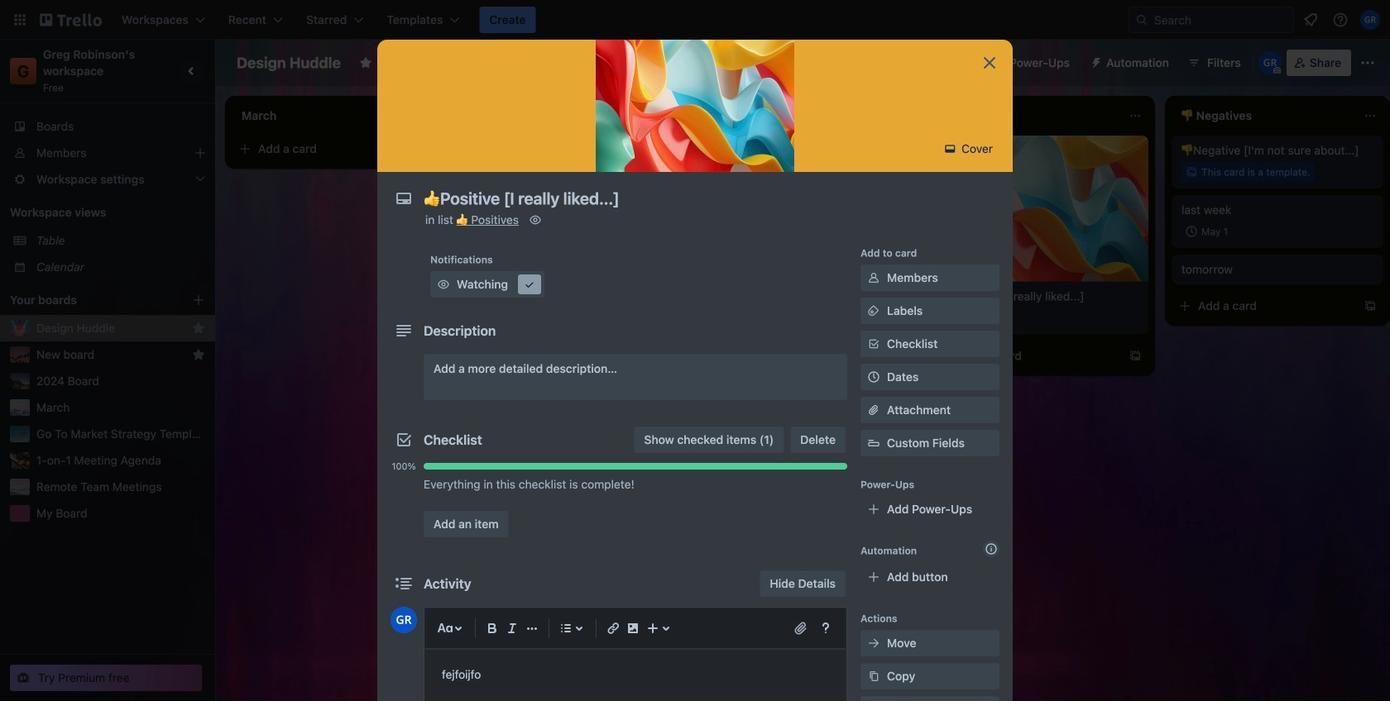 Task type: vqa. For each thing, say whether or not it's contained in the screenshot.
the rightmost the James Peterson (jamespeterson93) icon
no



Task type: describe. For each thing, give the bounding box(es) containing it.
primary element
[[0, 0, 1390, 40]]

attach and insert link image
[[793, 621, 809, 637]]

add board image
[[192, 294, 205, 307]]

Board name text field
[[228, 50, 349, 76]]

lists image
[[556, 619, 576, 639]]

customize views image
[[603, 55, 619, 71]]

search image
[[1136, 13, 1149, 26]]

Main content area, start typing to enter text. text field
[[442, 665, 829, 685]]

1 vertical spatial sm image
[[866, 636, 882, 652]]

0 horizontal spatial greg robinson (gregrobinson96) image
[[391, 608, 417, 634]]



Task type: locate. For each thing, give the bounding box(es) containing it.
open information menu image
[[1333, 12, 1349, 28]]

text styles image
[[435, 619, 455, 639]]

create from template… image
[[1364, 300, 1377, 313], [1129, 350, 1142, 363]]

0 horizontal spatial sm image
[[435, 276, 452, 293]]

image image
[[623, 619, 643, 639]]

close dialog image
[[980, 53, 1000, 73]]

1 horizontal spatial greg robinson (gregrobinson96) image
[[1259, 51, 1282, 74]]

sm image
[[435, 276, 452, 293], [866, 636, 882, 652]]

create from template… image
[[894, 290, 907, 303]]

1 horizontal spatial sm image
[[866, 636, 882, 652]]

None checkbox
[[1182, 222, 1233, 242]]

0 horizontal spatial create from template… image
[[1129, 350, 1142, 363]]

italic ⌘i image
[[502, 619, 522, 639]]

sm image
[[1083, 50, 1107, 73], [942, 141, 959, 157], [527, 212, 544, 228], [866, 270, 882, 286], [521, 276, 538, 293], [866, 303, 882, 319], [866, 669, 882, 685]]

greg robinson (gregrobinson96) image
[[1259, 51, 1282, 74], [391, 608, 417, 634]]

0 notifications image
[[1301, 10, 1321, 30]]

greg robinson (gregrobinson96) image
[[1361, 10, 1381, 30]]

show menu image
[[1360, 55, 1376, 71]]

link ⌘k image
[[603, 619, 623, 639]]

starred icon image
[[192, 322, 205, 335], [192, 348, 205, 362]]

bold ⌘b image
[[483, 619, 502, 639]]

group
[[391, 498, 848, 505]]

0 vertical spatial create from template… image
[[1364, 300, 1377, 313]]

star or unstar board image
[[359, 56, 372, 70]]

greg robinson (gregrobinson96) image down the search field
[[1259, 51, 1282, 74]]

1 horizontal spatial create from template… image
[[1364, 300, 1377, 313]]

color: green, title: none image
[[477, 255, 510, 262]]

1 starred icon image from the top
[[192, 322, 205, 335]]

Search field
[[1149, 8, 1294, 31]]

open help dialog image
[[816, 619, 836, 639]]

None text field
[[415, 184, 962, 214]]

greg robinson (gregrobinson96) image left "text styles" 'icon'
[[391, 608, 417, 634]]

1 vertical spatial greg robinson (gregrobinson96) image
[[391, 608, 417, 634]]

0 vertical spatial greg robinson (gregrobinson96) image
[[1259, 51, 1282, 74]]

more formatting image
[[522, 619, 542, 639]]

0 vertical spatial starred icon image
[[192, 322, 205, 335]]

2 starred icon image from the top
[[192, 348, 205, 362]]

your boards with 8 items element
[[10, 291, 167, 310]]

text formatting group
[[483, 619, 542, 639]]

1 vertical spatial starred icon image
[[192, 348, 205, 362]]

None checkbox
[[500, 285, 556, 305]]

0 vertical spatial sm image
[[435, 276, 452, 293]]

editor toolbar
[[432, 616, 839, 642]]

1 vertical spatial create from template… image
[[1129, 350, 1142, 363]]



